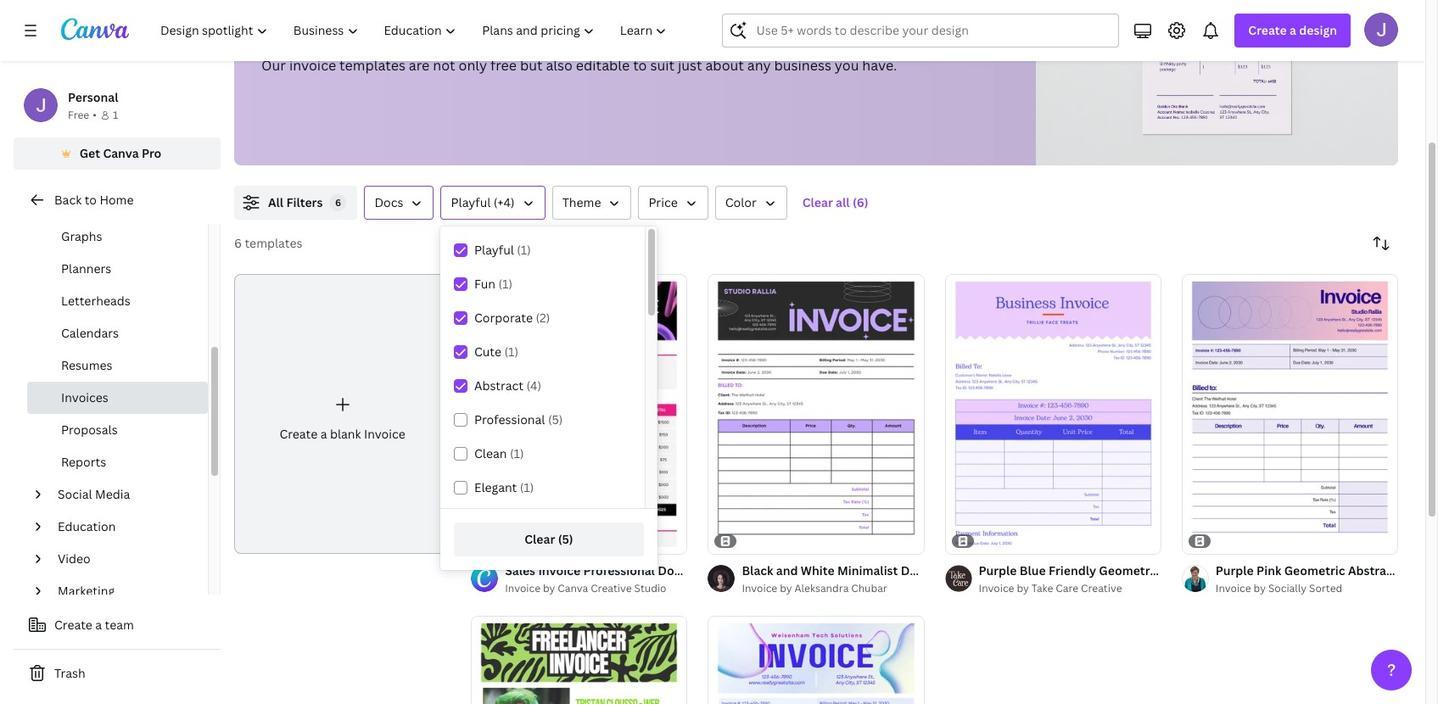 Task type: describe. For each thing, give the bounding box(es) containing it.
6 filter options selected element
[[330, 194, 347, 211]]

with
[[691, 34, 719, 53]]

create a team
[[54, 617, 134, 633]]

doc for black and white minimalist design contractor invoice doc
[[1055, 563, 1078, 579]]

back to home
[[54, 192, 134, 208]]

(1) for elegant (1)
[[520, 480, 534, 496]]

0 vertical spatial templates
[[413, 34, 479, 53]]

invoice by socially sorted link
[[1216, 581, 1399, 598]]

sales invoice professional doc in black pink purple tactile 3d style image
[[471, 274, 688, 554]]

(5) for professional (5)
[[548, 412, 563, 428]]

all
[[268, 194, 284, 210]]

clients
[[644, 34, 688, 53]]

a inside customize free invoice templates from canva and impress clients with a beautiful, on-brand invoice. our invoice templates are not only free but also editable to suit just about any business you have.
[[723, 34, 730, 53]]

clear all (6)
[[803, 194, 869, 210]]

social
[[58, 486, 92, 502]]

abstract
[[474, 378, 524, 394]]

1 invoice templates image from the left
[[1037, 0, 1399, 165]]

playful (+4)
[[451, 194, 515, 210]]

0 vertical spatial free
[[333, 34, 360, 53]]

impress
[[589, 34, 641, 53]]

invoice by canva creative studio
[[505, 581, 667, 596]]

create a blank invoice element
[[234, 274, 451, 554]]

purple
[[979, 563, 1017, 579]]

design
[[1300, 22, 1338, 38]]

white
[[801, 563, 835, 579]]

clear (5) button
[[454, 523, 644, 557]]

blank
[[330, 426, 361, 442]]

invoice by aleksandra chubar link
[[742, 581, 925, 598]]

social media link
[[51, 479, 198, 511]]

(1) for cute (1)
[[505, 344, 519, 360]]

home
[[100, 192, 134, 208]]

playful (1)
[[474, 242, 531, 258]]

create a design button
[[1235, 14, 1351, 48]]

take
[[1032, 581, 1054, 596]]

get canva pro button
[[14, 137, 221, 170]]

(6)
[[853, 194, 869, 210]]

pro
[[142, 145, 162, 161]]

(5) for clear (5)
[[558, 531, 573, 547]]

chubar
[[851, 581, 888, 596]]

professional
[[474, 412, 545, 428]]

theme button
[[552, 186, 632, 220]]

create for create a team
[[54, 617, 92, 633]]

canva inside customize free invoice templates from canva and impress clients with a beautiful, on-brand invoice. our invoice templates are not only free but also editable to suit just about any business you have.
[[517, 34, 558, 53]]

0 horizontal spatial templates
[[245, 235, 303, 251]]

•
[[93, 108, 97, 122]]

playful for playful (1)
[[474, 242, 514, 258]]

have.
[[863, 56, 897, 75]]

customize free invoice templates from canva and impress clients with a beautiful, on-brand invoice. our invoice templates are not only free but also editable to suit just about any business you have.
[[261, 34, 915, 75]]

marketing
[[58, 583, 115, 599]]

but
[[520, 56, 543, 75]]

invoice inside create a blank invoice element
[[364, 426, 405, 442]]

all
[[836, 194, 850, 210]]

resumes
[[61, 357, 112, 373]]

resumes link
[[27, 350, 208, 382]]

playful (+4) button
[[441, 186, 545, 220]]

reports
[[61, 454, 106, 470]]

black and white minimalist design contractor invoice doc image
[[708, 274, 925, 554]]

get canva pro
[[79, 145, 162, 161]]

on-
[[800, 34, 822, 53]]

get
[[79, 145, 100, 161]]

(1) for playful (1)
[[517, 242, 531, 258]]

clear (5)
[[525, 531, 573, 547]]

abstract (4)
[[474, 378, 542, 394]]

(1) for clean (1)
[[510, 446, 524, 462]]

any
[[748, 56, 771, 75]]

team
[[105, 617, 134, 633]]

calendars
[[61, 325, 119, 341]]

by inside black and white minimalist design contractor invoice doc invoice by aleksandra chubar
[[780, 581, 792, 596]]

create for create a design
[[1249, 22, 1287, 38]]

2 invoice templates image from the left
[[1143, 0, 1292, 135]]

corporate (2)
[[474, 310, 550, 326]]

cute
[[474, 344, 502, 360]]

personal
[[68, 89, 118, 105]]

education
[[58, 519, 116, 535]]

price button
[[639, 186, 708, 220]]

black
[[742, 563, 774, 579]]

purple blue friendly geometric beauty business invoice doc image
[[945, 274, 1162, 554]]

create a blank invoice
[[280, 426, 405, 442]]

our
[[261, 56, 286, 75]]

Sort by button
[[1365, 227, 1399, 261]]

marketing link
[[51, 575, 198, 608]]

elegant (1)
[[474, 480, 534, 496]]

invoice by take care creative link
[[979, 581, 1162, 598]]

playful for playful (+4)
[[451, 194, 491, 210]]

friendly
[[1049, 563, 1097, 579]]

minimalist
[[838, 563, 898, 579]]

by inside the invoice by socially sorted link
[[1254, 581, 1266, 596]]

and inside black and white minimalist design contractor invoice doc invoice by aleksandra chubar
[[776, 563, 798, 579]]

by inside purple blue friendly geometric beauty business invoice doc invoice by take care creative
[[1017, 581, 1029, 596]]

invoice inside invoice by canva creative studio link
[[505, 581, 541, 596]]

Search search field
[[757, 14, 1109, 47]]

invoice down business
[[1216, 581, 1252, 596]]

proposals
[[61, 422, 118, 438]]

geometric
[[1099, 563, 1160, 579]]

color
[[725, 194, 757, 210]]

invoice up take at bottom
[[1010, 563, 1052, 579]]

clear all (6) button
[[794, 186, 877, 220]]



Task type: locate. For each thing, give the bounding box(es) containing it.
6 templates
[[234, 235, 303, 251]]

create left design
[[1249, 22, 1287, 38]]

(+4)
[[494, 194, 515, 210]]

clear for clear all (6)
[[803, 194, 833, 210]]

beauty
[[1163, 563, 1204, 579]]

a for create a blank invoice
[[321, 426, 327, 442]]

a left blank
[[321, 426, 327, 442]]

1 horizontal spatial to
[[633, 56, 647, 75]]

0 horizontal spatial free
[[333, 34, 360, 53]]

docs button
[[364, 186, 434, 220]]

theme
[[562, 194, 601, 210]]

playful left (+4) on the left top of the page
[[451, 194, 491, 210]]

1 horizontal spatial creative
[[1081, 581, 1122, 596]]

studio
[[634, 581, 667, 596]]

doc inside purple blue friendly geometric beauty business invoice doc invoice by take care creative
[[1306, 563, 1329, 579]]

canva left pro
[[103, 145, 139, 161]]

also
[[546, 56, 573, 75]]

planners
[[61, 261, 111, 277]]

about
[[706, 56, 744, 75]]

and inside customize free invoice templates from canva and impress clients with a beautiful, on-brand invoice. our invoice templates are not only free but also editable to suit just about any business you have.
[[561, 34, 586, 53]]

green & black bright abstract freelancer invoice doc image
[[471, 616, 688, 704]]

(1) right cute
[[505, 344, 519, 360]]

1 horizontal spatial 6
[[335, 196, 341, 209]]

1 vertical spatial invoice
[[289, 56, 336, 75]]

create inside dropdown button
[[1249, 22, 1287, 38]]

0 horizontal spatial to
[[85, 192, 97, 208]]

video
[[58, 551, 90, 567]]

create a blank invoice link
[[234, 274, 451, 554]]

not
[[433, 56, 455, 75]]

(1) right the elegant
[[520, 480, 534, 496]]

graphs
[[61, 228, 102, 244]]

2 vertical spatial templates
[[245, 235, 303, 251]]

0 vertical spatial playful
[[451, 194, 491, 210]]

invoices
[[61, 390, 108, 406]]

0 vertical spatial create
[[1249, 22, 1287, 38]]

a for create a design
[[1290, 22, 1297, 38]]

beautiful,
[[734, 34, 797, 53]]

create left blank
[[280, 426, 318, 442]]

contractor
[[943, 563, 1007, 579]]

trash link
[[14, 657, 221, 691]]

all filters
[[268, 194, 323, 210]]

a
[[1290, 22, 1297, 38], [723, 34, 730, 53], [321, 426, 327, 442], [95, 617, 102, 633]]

a left design
[[1290, 22, 1297, 38]]

0 horizontal spatial 6
[[234, 235, 242, 251]]

purple blue friendly geometric beauty business invoice doc link
[[979, 562, 1329, 581]]

6
[[335, 196, 341, 209], [234, 235, 242, 251]]

create for create a blank invoice
[[280, 426, 318, 442]]

blue
[[1020, 563, 1046, 579]]

1 creative from the left
[[591, 581, 632, 596]]

a inside dropdown button
[[1290, 22, 1297, 38]]

1
[[113, 108, 118, 122]]

invoice down customize
[[289, 56, 336, 75]]

invoice up are
[[363, 34, 410, 53]]

1 horizontal spatial create
[[280, 426, 318, 442]]

1 vertical spatial 6
[[234, 235, 242, 251]]

clean
[[474, 446, 507, 462]]

playful
[[451, 194, 491, 210], [474, 242, 514, 258]]

invoice down purple
[[979, 581, 1015, 596]]

2 creative from the left
[[1081, 581, 1122, 596]]

a right with at top
[[723, 34, 730, 53]]

create a team button
[[14, 609, 221, 642]]

1 vertical spatial clear
[[525, 531, 555, 547]]

2 vertical spatial canva
[[558, 581, 588, 596]]

by left socially
[[1254, 581, 1266, 596]]

design
[[901, 563, 940, 579]]

(5) up invoice by canva creative studio
[[558, 531, 573, 547]]

suit
[[650, 56, 675, 75]]

clear down elegant (1)
[[525, 531, 555, 547]]

clear left all
[[803, 194, 833, 210]]

by down clear (5) button
[[543, 581, 555, 596]]

0 vertical spatial invoice
[[363, 34, 410, 53]]

trash
[[54, 665, 85, 681]]

1 vertical spatial and
[[776, 563, 798, 579]]

and right black
[[776, 563, 798, 579]]

1 vertical spatial free
[[491, 56, 517, 75]]

0 vertical spatial 6
[[335, 196, 341, 209]]

top level navigation element
[[149, 14, 682, 48]]

playful up fun (1)
[[474, 242, 514, 258]]

back to home link
[[14, 183, 221, 217]]

canva
[[517, 34, 558, 53], [103, 145, 139, 161], [558, 581, 588, 596]]

blue pink modern development and it contractor invoice doc image
[[708, 616, 925, 704]]

and up also
[[561, 34, 586, 53]]

by left aleksandra
[[780, 581, 792, 596]]

4 by from the left
[[1254, 581, 1266, 596]]

2 doc from the left
[[1306, 563, 1329, 579]]

creative down geometric
[[1081, 581, 1122, 596]]

canva inside get canva pro button
[[103, 145, 139, 161]]

0 horizontal spatial and
[[561, 34, 586, 53]]

(1) right fun on the top left of the page
[[499, 276, 513, 292]]

1 horizontal spatial invoice
[[363, 34, 410, 53]]

0 horizontal spatial create
[[54, 617, 92, 633]]

a left team
[[95, 617, 102, 633]]

free •
[[68, 108, 97, 122]]

elegant
[[474, 480, 517, 496]]

create down marketing
[[54, 617, 92, 633]]

1 horizontal spatial clear
[[803, 194, 833, 210]]

free
[[333, 34, 360, 53], [491, 56, 517, 75]]

black and white minimalist design contractor invoice doc invoice by aleksandra chubar
[[742, 563, 1078, 596]]

reports link
[[27, 446, 208, 479]]

1 vertical spatial templates
[[340, 56, 406, 75]]

docs
[[375, 194, 404, 210]]

(1) down playful (+4) button
[[517, 242, 531, 258]]

social media
[[58, 486, 130, 502]]

0 horizontal spatial clear
[[525, 531, 555, 547]]

by inside invoice by canva creative studio link
[[543, 581, 555, 596]]

creative left studio
[[591, 581, 632, 596]]

(5) right professional
[[548, 412, 563, 428]]

canva up but
[[517, 34, 558, 53]]

graphs link
[[27, 221, 208, 253]]

doc
[[1055, 563, 1078, 579], [1306, 563, 1329, 579]]

1 vertical spatial (5)
[[558, 531, 573, 547]]

planners link
[[27, 253, 208, 285]]

media
[[95, 486, 130, 502]]

brand
[[822, 34, 861, 53]]

free right customize
[[333, 34, 360, 53]]

create
[[1249, 22, 1287, 38], [280, 426, 318, 442], [54, 617, 92, 633]]

color button
[[715, 186, 787, 220]]

invoice right blank
[[364, 426, 405, 442]]

invoice down black
[[742, 581, 778, 596]]

1 horizontal spatial free
[[491, 56, 517, 75]]

black and white minimalist design contractor invoice doc link
[[742, 562, 1078, 581]]

proposals link
[[27, 414, 208, 446]]

3 by from the left
[[1017, 581, 1029, 596]]

invoice.
[[864, 34, 915, 53]]

0 vertical spatial (5)
[[548, 412, 563, 428]]

a inside button
[[95, 617, 102, 633]]

to right back at the left
[[85, 192, 97, 208]]

professional (5)
[[474, 412, 563, 428]]

clear
[[803, 194, 833, 210], [525, 531, 555, 547]]

2 by from the left
[[780, 581, 792, 596]]

templates
[[413, 34, 479, 53], [340, 56, 406, 75], [245, 235, 303, 251]]

1 vertical spatial to
[[85, 192, 97, 208]]

canva down clear (5) button
[[558, 581, 588, 596]]

education link
[[51, 511, 198, 543]]

free down from
[[491, 56, 517, 75]]

0 horizontal spatial creative
[[591, 581, 632, 596]]

canva inside invoice by canva creative studio link
[[558, 581, 588, 596]]

invoice up invoice by socially sorted
[[1261, 563, 1303, 579]]

doc up sorted
[[1306, 563, 1329, 579]]

letterheads
[[61, 293, 130, 309]]

editable
[[576, 56, 630, 75]]

purple pink geometric abstract minimalist design contractor invoice doc image
[[1182, 274, 1399, 554]]

purple blue friendly geometric beauty business invoice doc invoice by take care creative
[[979, 563, 1329, 596]]

0 vertical spatial canva
[[517, 34, 558, 53]]

templates up not
[[413, 34, 479, 53]]

1 doc from the left
[[1055, 563, 1078, 579]]

are
[[409, 56, 430, 75]]

free
[[68, 108, 89, 122]]

templates down all
[[245, 235, 303, 251]]

1 vertical spatial create
[[280, 426, 318, 442]]

invoice
[[363, 34, 410, 53], [289, 56, 336, 75]]

jacob simon image
[[1365, 13, 1399, 47]]

(2)
[[536, 310, 550, 326]]

6 for 6 templates
[[234, 235, 242, 251]]

1 vertical spatial playful
[[474, 242, 514, 258]]

1 horizontal spatial doc
[[1306, 563, 1329, 579]]

1 by from the left
[[543, 581, 555, 596]]

templates left are
[[340, 56, 406, 75]]

0 vertical spatial to
[[633, 56, 647, 75]]

filters
[[286, 194, 323, 210]]

video link
[[51, 543, 198, 575]]

fun
[[474, 276, 496, 292]]

0 horizontal spatial doc
[[1055, 563, 1078, 579]]

create inside button
[[54, 617, 92, 633]]

1 vertical spatial canva
[[103, 145, 139, 161]]

to inside customize free invoice templates from canva and impress clients with a beautiful, on-brand invoice. our invoice templates are not only free but also editable to suit just about any business you have.
[[633, 56, 647, 75]]

creative inside purple blue friendly geometric beauty business invoice doc invoice by take care creative
[[1081, 581, 1122, 596]]

from
[[483, 34, 514, 53]]

invoice templates image
[[1037, 0, 1399, 165], [1143, 0, 1292, 135]]

you
[[835, 56, 859, 75]]

(5) inside button
[[558, 531, 573, 547]]

6 for 6
[[335, 196, 341, 209]]

price
[[649, 194, 678, 210]]

doc up care
[[1055, 563, 1078, 579]]

clear for clear (5)
[[525, 531, 555, 547]]

doc for purple blue friendly geometric beauty business invoice doc
[[1306, 563, 1329, 579]]

clear inside button
[[803, 194, 833, 210]]

2 horizontal spatial create
[[1249, 22, 1287, 38]]

invoice by canva creative studio link
[[505, 581, 688, 598]]

only
[[459, 56, 487, 75]]

(1) right clean
[[510, 446, 524, 462]]

None search field
[[723, 14, 1120, 48]]

back
[[54, 192, 82, 208]]

invoice by socially sorted
[[1216, 581, 1343, 596]]

aleksandra
[[795, 581, 849, 596]]

by left take at bottom
[[1017, 581, 1029, 596]]

(4)
[[527, 378, 542, 394]]

a for create a team
[[95, 617, 102, 633]]

to left suit
[[633, 56, 647, 75]]

0 vertical spatial and
[[561, 34, 586, 53]]

clean (1)
[[474, 446, 524, 462]]

1 horizontal spatial templates
[[340, 56, 406, 75]]

2 horizontal spatial templates
[[413, 34, 479, 53]]

invoice down clear (5) button
[[505, 581, 541, 596]]

(1) for fun (1)
[[499, 276, 513, 292]]

2 vertical spatial create
[[54, 617, 92, 633]]

doc inside black and white minimalist design contractor invoice doc invoice by aleksandra chubar
[[1055, 563, 1078, 579]]

business
[[774, 56, 832, 75]]

0 horizontal spatial invoice
[[289, 56, 336, 75]]

playful inside button
[[451, 194, 491, 210]]

1 horizontal spatial and
[[776, 563, 798, 579]]

0 vertical spatial clear
[[803, 194, 833, 210]]

business
[[1207, 563, 1258, 579]]

clear inside button
[[525, 531, 555, 547]]



Task type: vqa. For each thing, say whether or not it's contained in the screenshot.
invoice by socially sorted
yes



